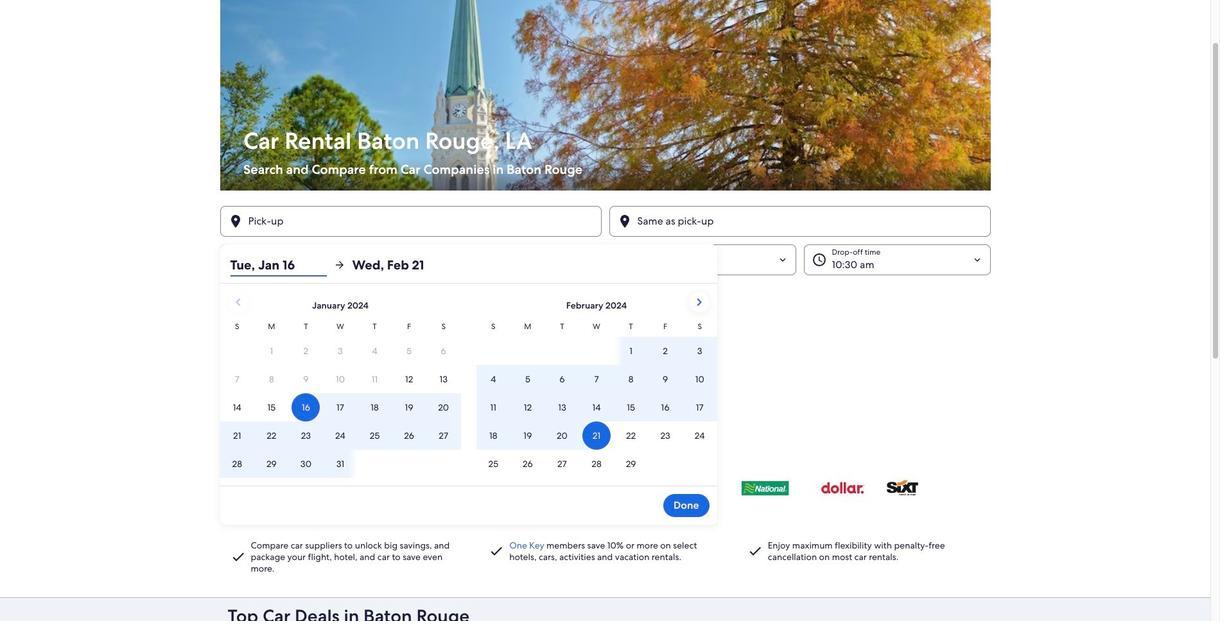 Task type: describe. For each thing, give the bounding box(es) containing it.
previous month image
[[230, 295, 246, 310]]

breadcrumbs region
[[0, 0, 1211, 598]]



Task type: locate. For each thing, give the bounding box(es) containing it.
car suppliers logo image
[[228, 464, 983, 512]]

next month image
[[691, 295, 707, 310]]



Task type: vqa. For each thing, say whether or not it's contained in the screenshot.
'Show previous image for Skystar Hostel'
no



